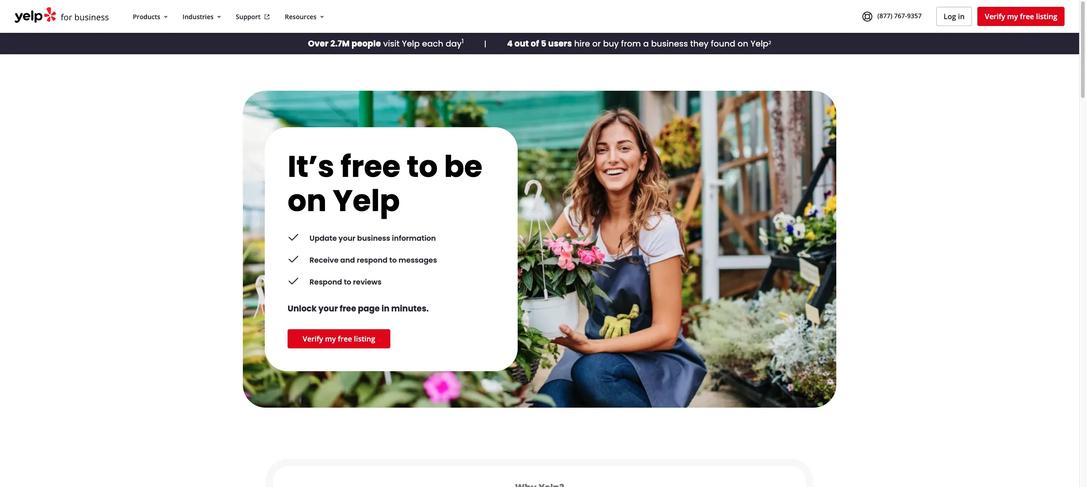 Task type: locate. For each thing, give the bounding box(es) containing it.
0 vertical spatial verify my free listing link
[[978, 7, 1065, 26]]

your up and
[[339, 233, 356, 244]]

0 horizontal spatial yelp
[[333, 180, 400, 222]]

or
[[593, 38, 601, 49]]

1 horizontal spatial business
[[652, 38, 689, 49]]

0 vertical spatial your
[[339, 233, 356, 244]]

0 vertical spatial in
[[959, 11, 965, 21]]

0 horizontal spatial in
[[382, 303, 390, 315]]

1
[[462, 37, 464, 46]]

2
[[769, 39, 772, 46]]

each
[[422, 38, 444, 49]]

yelp support image
[[863, 11, 874, 21]]

business
[[652, 38, 689, 49], [357, 233, 391, 244]]

to right respond
[[390, 255, 397, 266]]

in right log
[[959, 11, 965, 21]]

respond
[[310, 277, 342, 288]]

from
[[622, 38, 641, 49]]

0 vertical spatial business
[[652, 38, 689, 49]]

verify my free listing
[[986, 11, 1058, 21], [303, 334, 375, 344]]

to
[[407, 146, 438, 188], [390, 255, 397, 266], [344, 277, 352, 288]]

1 horizontal spatial your
[[339, 233, 356, 244]]

0 vertical spatial listing
[[1037, 11, 1058, 21]]

1 vertical spatial verify my free listing link
[[288, 330, 391, 349]]

1 horizontal spatial my
[[1008, 11, 1019, 21]]

767-
[[895, 11, 908, 20]]

update your business information
[[310, 233, 436, 244]]

in right page
[[382, 303, 390, 315]]

your for unlock
[[319, 303, 338, 315]]

support link
[[229, 0, 278, 33]]

1 vertical spatial my
[[325, 334, 336, 344]]

free
[[1021, 11, 1035, 21], [341, 146, 401, 188], [340, 303, 356, 315], [338, 334, 352, 344]]

1 horizontal spatial on
[[738, 38, 749, 49]]

4 out of 5 users hire or buy from a business they found on yelp 2
[[507, 38, 772, 49]]

yelp inside it's free to be on yelp
[[333, 180, 400, 222]]

listing
[[1037, 11, 1058, 21], [354, 334, 375, 344]]

log in
[[944, 11, 965, 21]]

1 horizontal spatial in
[[959, 11, 965, 21]]

products link
[[126, 0, 175, 33]]

your right 'unlock'
[[319, 303, 338, 315]]

business up the 'receive and respond to messages'
[[357, 233, 391, 244]]

5
[[541, 38, 547, 49]]

2 horizontal spatial to
[[407, 146, 438, 188]]

hire
[[575, 38, 591, 49]]

to left be in the left top of the page
[[407, 146, 438, 188]]

messages
[[399, 255, 437, 266]]

it's free to be on yelp
[[288, 146, 483, 222]]

they
[[691, 38, 709, 49]]

your
[[339, 233, 356, 244], [319, 303, 338, 315]]

2.7m
[[331, 38, 350, 49]]

0 horizontal spatial on
[[288, 180, 327, 222]]

1 horizontal spatial to
[[390, 255, 397, 266]]

verify down 'unlock'
[[303, 334, 323, 344]]

verify right "log in"
[[986, 11, 1006, 21]]

2 vertical spatial to
[[344, 277, 352, 288]]

yelp up update your business information
[[333, 180, 400, 222]]

0 vertical spatial on
[[738, 38, 749, 49]]

verify
[[986, 11, 1006, 21], [303, 334, 323, 344]]

receive
[[310, 255, 339, 266]]

1 horizontal spatial verify my free listing link
[[978, 7, 1065, 26]]

1 vertical spatial your
[[319, 303, 338, 315]]

resources link
[[278, 0, 332, 33]]

products
[[133, 12, 160, 21]]

1 vertical spatial on
[[288, 180, 327, 222]]

0 vertical spatial to
[[407, 146, 438, 188]]

(877) 767-9357 link
[[878, 11, 922, 21]]

1 horizontal spatial yelp
[[402, 38, 420, 49]]

1 horizontal spatial verify
[[986, 11, 1006, 21]]

0 horizontal spatial your
[[319, 303, 338, 315]]

yelp
[[402, 38, 420, 49], [751, 38, 769, 49], [333, 180, 400, 222]]

page
[[358, 303, 380, 315]]

0 horizontal spatial verify my free listing link
[[288, 330, 391, 349]]

be
[[444, 146, 483, 188]]

1 vertical spatial verify
[[303, 334, 323, 344]]

reviews
[[353, 277, 382, 288]]

on up update
[[288, 180, 327, 222]]

yelp right visit
[[402, 38, 420, 49]]

in
[[959, 11, 965, 21], [382, 303, 390, 315]]

over 2.7m people visit yelp each day 1
[[308, 37, 464, 49]]

1 vertical spatial verify my free listing
[[303, 334, 375, 344]]

respond to reviews
[[310, 277, 382, 288]]

on right found
[[738, 38, 749, 49]]

support
[[236, 12, 261, 21]]

minutes.
[[392, 303, 429, 315]]

my
[[1008, 11, 1019, 21], [325, 334, 336, 344]]

yelp logo image
[[15, 7, 109, 23]]

0 horizontal spatial business
[[357, 233, 391, 244]]

0 vertical spatial my
[[1008, 11, 1019, 21]]

1 vertical spatial in
[[382, 303, 390, 315]]

0 vertical spatial verify my free listing
[[986, 11, 1058, 21]]

yelp right found
[[751, 38, 769, 49]]

to inside it's free to be on yelp
[[407, 146, 438, 188]]

business right a
[[652, 38, 689, 49]]

1 horizontal spatial verify my free listing
[[986, 11, 1058, 21]]

over
[[308, 38, 329, 49]]

on
[[738, 38, 749, 49], [288, 180, 327, 222]]

unlock
[[288, 303, 317, 315]]

(877)
[[878, 11, 893, 20]]

of
[[531, 38, 540, 49]]

4
[[507, 38, 513, 49]]

0 vertical spatial verify
[[986, 11, 1006, 21]]

verify my free listing link
[[978, 7, 1065, 26], [288, 330, 391, 349]]

to left "reviews"
[[344, 277, 352, 288]]

1 vertical spatial listing
[[354, 334, 375, 344]]



Task type: describe. For each thing, give the bounding box(es) containing it.
update
[[310, 233, 337, 244]]

found
[[711, 38, 736, 49]]

0 horizontal spatial my
[[325, 334, 336, 344]]

|
[[485, 39, 487, 49]]

buy
[[604, 38, 619, 49]]

information
[[392, 233, 436, 244]]

industries link
[[175, 0, 229, 33]]

respond
[[357, 255, 388, 266]]

0 horizontal spatial verify my free listing
[[303, 334, 375, 344]]

and
[[341, 255, 355, 266]]

9357
[[908, 11, 922, 20]]

log in link
[[937, 7, 973, 26]]

visit
[[384, 38, 400, 49]]

yelp inside over 2.7m people visit yelp each day 1
[[402, 38, 420, 49]]

0 horizontal spatial listing
[[354, 334, 375, 344]]

industries
[[183, 12, 214, 21]]

day
[[446, 38, 462, 49]]

1 vertical spatial business
[[357, 233, 391, 244]]

0 horizontal spatial to
[[344, 277, 352, 288]]

(877) 767-9357
[[878, 11, 922, 20]]

a
[[644, 38, 649, 49]]

1 vertical spatial to
[[390, 255, 397, 266]]

users
[[549, 38, 572, 49]]

out
[[515, 38, 529, 49]]

2 horizontal spatial yelp
[[751, 38, 769, 49]]

free inside it's free to be on yelp
[[341, 146, 401, 188]]

on inside it's free to be on yelp
[[288, 180, 327, 222]]

unlock your free page in minutes.
[[288, 303, 429, 315]]

log
[[944, 11, 957, 21]]

resources
[[285, 12, 317, 21]]

it's
[[288, 146, 335, 188]]

your for update
[[339, 233, 356, 244]]

people
[[352, 38, 381, 49]]

1 horizontal spatial listing
[[1037, 11, 1058, 21]]

receive and respond to messages
[[310, 255, 437, 266]]

0 horizontal spatial verify
[[303, 334, 323, 344]]



